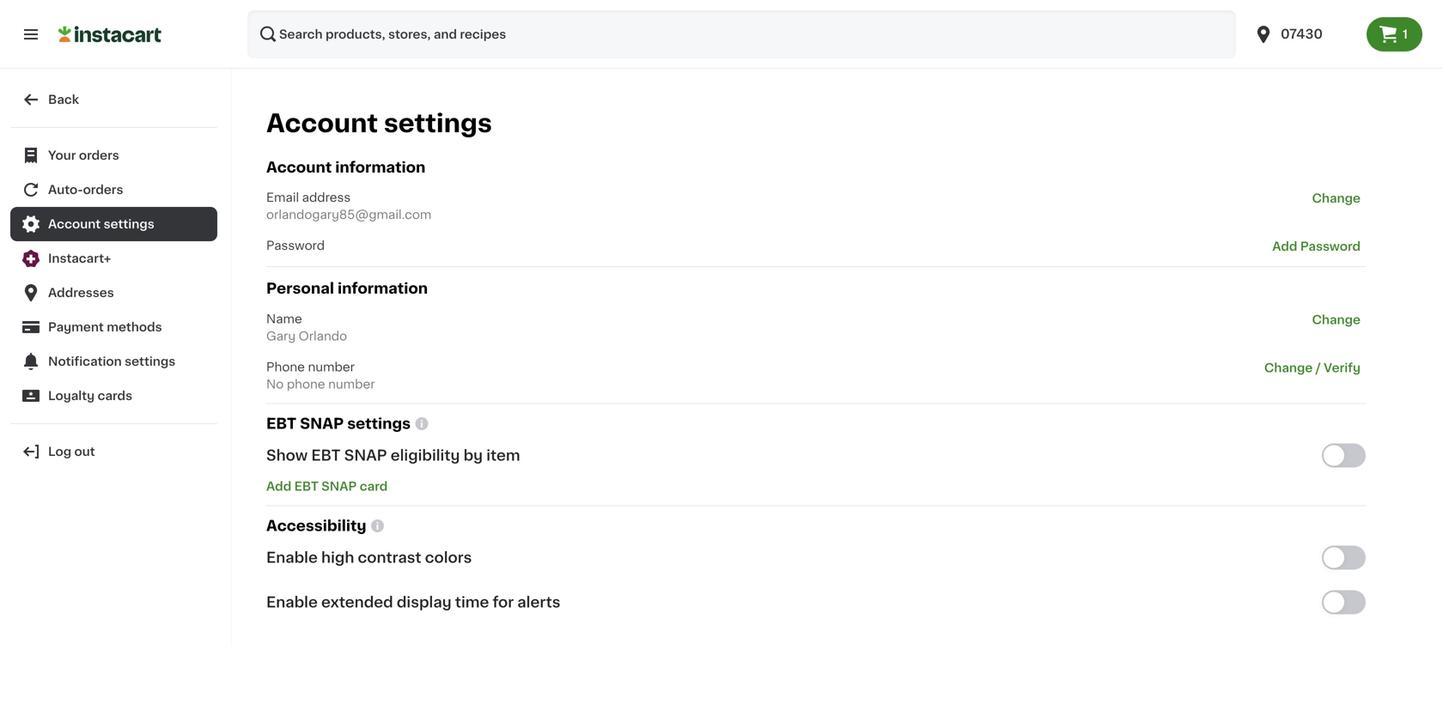 Task type: vqa. For each thing, say whether or not it's contained in the screenshot.
Email address orlandogary85@gmail.com
yes



Task type: describe. For each thing, give the bounding box(es) containing it.
your
[[48, 149, 76, 161]]

your orders
[[48, 149, 119, 161]]

by
[[463, 448, 483, 463]]

orders for auto-orders
[[83, 184, 123, 196]]

log out link
[[10, 435, 217, 469]]

alerts
[[517, 595, 561, 610]]

contrast
[[358, 550, 421, 565]]

settings inside notification settings link
[[125, 356, 175, 368]]

07430 button
[[1243, 10, 1367, 58]]

add ebt snap card link
[[266, 480, 388, 492]]

enable extended display time for alerts
[[266, 595, 561, 610]]

instacart+
[[48, 253, 111, 265]]

extended
[[321, 595, 393, 610]]

enable for enable high contrast colors
[[266, 550, 318, 565]]

orders for your orders
[[79, 149, 119, 161]]

card
[[360, 480, 388, 492]]

auto-
[[48, 184, 83, 196]]

colors
[[425, 550, 472, 565]]

payment methods link
[[10, 310, 217, 344]]

0 horizontal spatial password
[[266, 240, 325, 252]]

loyalty
[[48, 390, 95, 402]]

instacart+ link
[[10, 241, 217, 276]]

account information
[[266, 160, 426, 175]]

personal information
[[266, 282, 428, 296]]

enable high contrast colors
[[266, 550, 472, 565]]

time
[[455, 595, 489, 610]]

payment methods
[[48, 321, 162, 333]]

ebt snap settings
[[266, 416, 411, 431]]

for
[[493, 595, 514, 610]]

change for account information
[[1312, 193, 1361, 205]]

addresses link
[[10, 276, 217, 310]]

0 vertical spatial ebt
[[266, 416, 297, 431]]

notification
[[48, 356, 122, 368]]

1 vertical spatial number
[[328, 378, 375, 390]]

/
[[1316, 362, 1321, 374]]

display
[[397, 595, 452, 610]]

item
[[486, 448, 520, 463]]

personal
[[266, 282, 334, 296]]

cards
[[98, 390, 132, 402]]

log out
[[48, 446, 95, 458]]

address
[[302, 192, 351, 204]]

orlandogary85@gmail.com
[[266, 209, 431, 221]]

change button for personal information
[[1307, 310, 1366, 329]]

add password
[[1272, 241, 1361, 253]]

add password button
[[1267, 237, 1366, 256]]

1 horizontal spatial account settings
[[266, 111, 492, 136]]

accessibility
[[266, 519, 366, 533]]

ebt for add
[[294, 480, 319, 492]]

auto-orders link
[[10, 173, 217, 207]]

add ebt snap card
[[266, 480, 388, 492]]

methods
[[107, 321, 162, 333]]

add for add ebt snap card
[[266, 480, 291, 492]]

out
[[74, 446, 95, 458]]

password inside add password button
[[1300, 241, 1361, 253]]

07430 button
[[1253, 10, 1356, 58]]

phone number no phone number
[[266, 361, 375, 390]]

email
[[266, 192, 299, 204]]

Search field
[[247, 10, 1236, 58]]

back
[[48, 94, 79, 106]]



Task type: locate. For each thing, give the bounding box(es) containing it.
change button
[[1307, 189, 1366, 208], [1307, 310, 1366, 329]]

1 button
[[1367, 17, 1422, 52]]

1 vertical spatial information
[[338, 282, 428, 296]]

show ebt snap eligibility by item
[[266, 448, 520, 463]]

gary
[[266, 330, 296, 342]]

add
[[1272, 241, 1297, 253], [266, 480, 291, 492]]

name gary orlando
[[266, 313, 347, 342]]

change / verify
[[1264, 362, 1361, 374]]

1 enable from the top
[[266, 550, 318, 565]]

0 vertical spatial information
[[335, 160, 426, 175]]

2 vertical spatial snap
[[321, 480, 357, 492]]

your orders link
[[10, 138, 217, 173]]

settings
[[384, 111, 492, 136], [104, 218, 154, 230], [125, 356, 175, 368], [347, 416, 411, 431]]

2 enable from the top
[[266, 595, 318, 610]]

payment
[[48, 321, 104, 333]]

password
[[266, 240, 325, 252], [1300, 241, 1361, 253]]

2 vertical spatial ebt
[[294, 480, 319, 492]]

ebt up add ebt snap card
[[311, 448, 341, 463]]

1 vertical spatial orders
[[83, 184, 123, 196]]

enable for enable extended display time for alerts
[[266, 595, 318, 610]]

0 vertical spatial orders
[[79, 149, 119, 161]]

information for account information
[[335, 160, 426, 175]]

enable down 'accessibility'
[[266, 550, 318, 565]]

settings inside account settings link
[[104, 218, 154, 230]]

enable left extended
[[266, 595, 318, 610]]

change for personal information
[[1312, 314, 1361, 326]]

number up ebt snap settings
[[328, 378, 375, 390]]

account settings
[[266, 111, 492, 136], [48, 218, 154, 230]]

snap up card
[[344, 448, 387, 463]]

change up verify
[[1312, 314, 1361, 326]]

1 vertical spatial change
[[1312, 314, 1361, 326]]

account settings up account information
[[266, 111, 492, 136]]

1 horizontal spatial password
[[1300, 241, 1361, 253]]

0 vertical spatial number
[[308, 361, 355, 373]]

information up orlando
[[338, 282, 428, 296]]

1 vertical spatial add
[[266, 480, 291, 492]]

account settings link
[[10, 207, 217, 241]]

show
[[266, 448, 308, 463]]

high
[[321, 550, 354, 565]]

1 vertical spatial ebt
[[311, 448, 341, 463]]

1 change button from the top
[[1307, 189, 1366, 208]]

back link
[[10, 82, 217, 117]]

information for personal information
[[338, 282, 428, 296]]

0 vertical spatial account
[[266, 111, 378, 136]]

snap for add ebt snap card
[[321, 480, 357, 492]]

add inside button
[[1272, 241, 1297, 253]]

no
[[266, 378, 284, 390]]

1 vertical spatial account
[[266, 160, 332, 175]]

2 change button from the top
[[1307, 310, 1366, 329]]

orders
[[79, 149, 119, 161], [83, 184, 123, 196]]

0 vertical spatial account settings
[[266, 111, 492, 136]]

0 vertical spatial change
[[1312, 193, 1361, 205]]

phone
[[266, 361, 305, 373]]

orders up account settings link
[[83, 184, 123, 196]]

change up add password button
[[1312, 193, 1361, 205]]

ebt for show
[[311, 448, 341, 463]]

information
[[335, 160, 426, 175], [338, 282, 428, 296]]

0 vertical spatial add
[[1272, 241, 1297, 253]]

None search field
[[247, 10, 1236, 58]]

ebt
[[266, 416, 297, 431], [311, 448, 341, 463], [294, 480, 319, 492]]

account
[[266, 111, 378, 136], [266, 160, 332, 175], [48, 218, 101, 230]]

07430
[[1281, 28, 1323, 40]]

number up phone
[[308, 361, 355, 373]]

1 vertical spatial snap
[[344, 448, 387, 463]]

change button for account information
[[1307, 189, 1366, 208]]

information up email address orlandogary85@gmail.com
[[335, 160, 426, 175]]

account up account information
[[266, 111, 378, 136]]

change button up add password button
[[1307, 189, 1366, 208]]

loyalty cards
[[48, 390, 132, 402]]

ebt down show on the bottom left
[[294, 480, 319, 492]]

orders up auto-orders
[[79, 149, 119, 161]]

1
[[1403, 28, 1408, 40]]

snap down phone
[[300, 416, 344, 431]]

2 vertical spatial account
[[48, 218, 101, 230]]

account up instacart+
[[48, 218, 101, 230]]

1 vertical spatial change button
[[1307, 310, 1366, 329]]

change left /
[[1264, 362, 1313, 374]]

ebt up show on the bottom left
[[266, 416, 297, 431]]

2 vertical spatial change
[[1264, 362, 1313, 374]]

change button up verify
[[1307, 310, 1366, 329]]

orlando
[[299, 330, 347, 342]]

notification settings
[[48, 356, 175, 368]]

log
[[48, 446, 71, 458]]

notification settings link
[[10, 344, 217, 379]]

phone
[[287, 378, 325, 390]]

eligibility
[[391, 448, 460, 463]]

snap left card
[[321, 480, 357, 492]]

0 vertical spatial enable
[[266, 550, 318, 565]]

snap
[[300, 416, 344, 431], [344, 448, 387, 463], [321, 480, 357, 492]]

account up email
[[266, 160, 332, 175]]

verify
[[1324, 362, 1361, 374]]

0 vertical spatial snap
[[300, 416, 344, 431]]

1 vertical spatial account settings
[[48, 218, 154, 230]]

account settings inside account settings link
[[48, 218, 154, 230]]

0 horizontal spatial account settings
[[48, 218, 154, 230]]

change / verify button
[[1259, 358, 1366, 377]]

change
[[1312, 193, 1361, 205], [1312, 314, 1361, 326], [1264, 362, 1313, 374]]

auto-orders
[[48, 184, 123, 196]]

snap for show ebt snap eligibility by item
[[344, 448, 387, 463]]

0 vertical spatial change button
[[1307, 189, 1366, 208]]

0 horizontal spatial add
[[266, 480, 291, 492]]

add for add password
[[1272, 241, 1297, 253]]

1 vertical spatial enable
[[266, 595, 318, 610]]

loyalty cards link
[[10, 379, 217, 413]]

orders inside "link"
[[79, 149, 119, 161]]

addresses
[[48, 287, 114, 299]]

account settings down auto-orders link
[[48, 218, 154, 230]]

1 horizontal spatial add
[[1272, 241, 1297, 253]]

enable
[[266, 550, 318, 565], [266, 595, 318, 610]]

number
[[308, 361, 355, 373], [328, 378, 375, 390]]

name
[[266, 313, 302, 325]]

instacart logo image
[[58, 24, 161, 45]]

email address orlandogary85@gmail.com
[[266, 192, 431, 221]]



